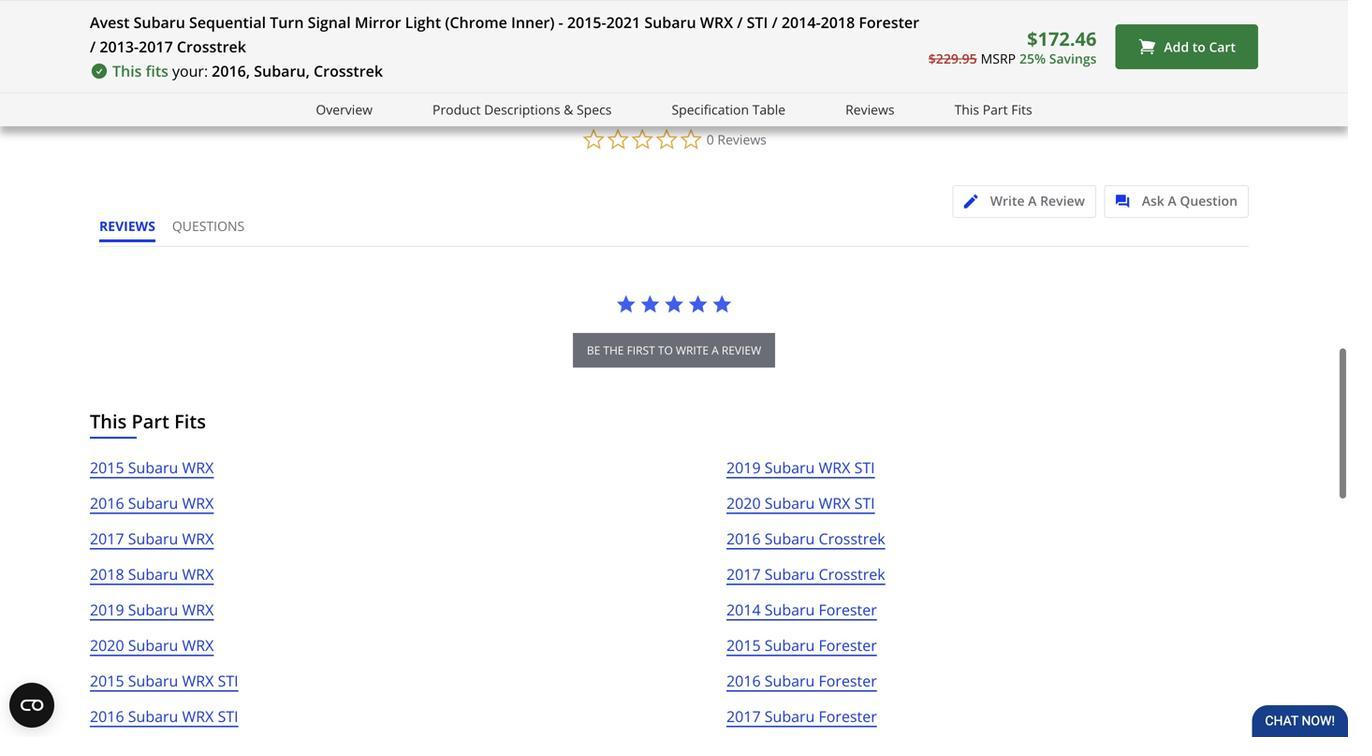 Task type: locate. For each thing, give the bounding box(es) containing it.
wrx inside 'link'
[[182, 529, 214, 549]]

4 total reviews element
[[858, 6, 1008, 22]]

0 vertical spatial 2019
[[727, 458, 761, 478]]

2016 subaru forester
[[727, 671, 877, 691]]

1 horizontal spatial 12 total reviews element
[[1038, 6, 1187, 22]]

subaru for 2016 subaru wrx sti
[[128, 707, 178, 727]]

2018 inside avest subaru sequential turn signal mirror light (chrome inner) - 2015-2021 subaru wrx / sti / 2014-2018 forester / 2013-2017 crosstrek
[[821, 12, 855, 32]]

fits
[[1011, 101, 1032, 118], [174, 409, 206, 434]]

sti inside 2019 subaru wrx sti link
[[854, 458, 875, 478]]

add to cart
[[1164, 38, 1236, 55]]

2017
[[139, 37, 173, 57], [90, 529, 124, 549], [727, 565, 761, 585], [727, 707, 761, 727]]

1 vertical spatial 2019
[[90, 600, 124, 620]]

2016 subaru crosstrek link
[[727, 527, 885, 563]]

sti up 2016 subaru crosstrek
[[854, 493, 875, 514]]

2019
[[727, 458, 761, 478], [90, 600, 124, 620]]

1 horizontal spatial a
[[1168, 192, 1177, 210]]

to right add
[[1192, 38, 1206, 55]]

2016
[[90, 493, 124, 514], [727, 529, 761, 549], [727, 671, 761, 691], [90, 707, 124, 727]]

12 total reviews element up $172.46
[[1038, 6, 1187, 22]]

to right first
[[658, 343, 673, 358]]

a right write
[[1028, 192, 1037, 210]]

2016 down 2015 subaru forester link
[[727, 671, 761, 691]]

1 vertical spatial this part fits
[[90, 409, 206, 434]]

12 total reviews element
[[140, 6, 290, 22], [1038, 6, 1187, 22]]

subaru for 2020 subaru wrx sti
[[765, 493, 815, 514]]

subaru down 2014 subaru forester link
[[765, 636, 815, 656]]

star image
[[154, 8, 169, 22], [320, 8, 334, 22], [348, 8, 362, 22], [376, 8, 390, 22], [499, 8, 513, 22], [513, 8, 527, 22], [527, 8, 541, 22], [541, 8, 555, 22], [555, 8, 569, 22], [679, 8, 693, 22], [721, 8, 735, 22], [858, 8, 872, 22], [886, 8, 900, 22], [900, 8, 914, 22], [640, 294, 660, 315], [664, 294, 684, 315], [688, 294, 708, 315]]

1 horizontal spatial 2019
[[727, 458, 761, 478]]

2017 subaru crosstrek
[[727, 565, 885, 585]]

wrx up 2015 subaru wrx sti
[[182, 636, 214, 656]]

this part fits link
[[955, 99, 1032, 121]]

0 horizontal spatial 2019
[[90, 600, 124, 620]]

tab list
[[99, 217, 261, 246]]

2016 for 2016 subaru forester
[[727, 671, 761, 691]]

(3)
[[749, 6, 762, 21]]

(12) for 2nd 12 total reviews element
[[1108, 6, 1127, 21]]

(12) up add to cart button
[[1108, 6, 1127, 21]]

subaru down 2016 subaru forester link
[[765, 707, 815, 727]]

2016 for 2016 subaru wrx
[[90, 493, 124, 514]]

open widget image
[[9, 683, 54, 728]]

subaru for 2016 subaru crosstrek
[[765, 529, 815, 549]]

this down $229.95
[[955, 101, 979, 118]]

0 horizontal spatial this part fits
[[90, 409, 206, 434]]

2016 subaru wrx sti
[[90, 707, 238, 727]]

a right ask
[[1168, 192, 1177, 210]]

sti inside 2020 subaru wrx sti link
[[854, 493, 875, 514]]

subaru down 2018 subaru wrx link
[[128, 600, 178, 620]]

light
[[405, 12, 441, 32]]

forester down 2016 subaru forester link
[[819, 707, 877, 727]]

sti left 2014-
[[747, 12, 768, 32]]

subaru for 2018 subaru wrx
[[128, 565, 178, 585]]

part
[[983, 101, 1008, 118], [132, 409, 169, 434]]

subaru
[[134, 12, 185, 32], [644, 12, 696, 32], [128, 458, 178, 478], [765, 458, 815, 478], [128, 493, 178, 514], [765, 493, 815, 514], [128, 529, 178, 549], [765, 529, 815, 549], [128, 565, 178, 585], [765, 565, 815, 585], [128, 600, 178, 620], [765, 600, 815, 620], [128, 636, 178, 656], [765, 636, 815, 656], [128, 671, 178, 691], [765, 671, 815, 691], [128, 707, 178, 727], [765, 707, 815, 727]]

(12) up 2016,
[[211, 6, 230, 21]]

0 horizontal spatial fits
[[174, 409, 206, 434]]

0 vertical spatial fits
[[1011, 101, 1032, 118]]

subaru down 2016 subaru crosstrek link at the right bottom of page
[[765, 565, 815, 585]]

wrx left "(3)"
[[700, 12, 733, 32]]

questions
[[172, 217, 245, 235]]

wrx up 2016 subaru wrx sti
[[182, 671, 214, 691]]

1 vertical spatial fits
[[174, 409, 206, 434]]

1 vertical spatial to
[[658, 343, 673, 358]]

2015 subaru wrx
[[90, 458, 214, 478]]

0 vertical spatial 2020
[[727, 493, 761, 514]]

2015 subaru wrx sti
[[90, 671, 238, 691]]

this up 2015 subaru wrx
[[90, 409, 127, 434]]

subaru down 2015 subaru wrx 'link'
[[128, 493, 178, 514]]

0 horizontal spatial 2020
[[90, 636, 124, 656]]

1 horizontal spatial 2018
[[821, 12, 855, 32]]

wrx down 2019 subaru wrx sti link
[[819, 493, 850, 514]]

overview
[[316, 101, 373, 118]]

this part fits down msrp
[[955, 101, 1032, 118]]

2014-
[[782, 12, 821, 32]]

2017 inside 'link'
[[90, 529, 124, 549]]

2020 down 2019 subaru wrx link
[[90, 636, 124, 656]]

2018
[[821, 12, 855, 32], [90, 565, 124, 585]]

part down msrp
[[983, 101, 1008, 118]]

2015 down 2014
[[727, 636, 761, 656]]

wrx down 2015 subaru wrx 'link'
[[182, 493, 214, 514]]

2017 subaru crosstrek link
[[727, 563, 885, 598]]

subaru right 2021
[[644, 12, 696, 32]]

forester down the 2017 subaru crosstrek link
[[819, 600, 877, 620]]

2015 inside 'link'
[[90, 458, 124, 478]]

2016 subaru wrx
[[90, 493, 214, 514]]

2020 subaru wrx sti link
[[727, 492, 875, 527]]

subaru down 2020 subaru wrx sti link
[[765, 529, 815, 549]]

sti inside 2016 subaru wrx sti link
[[218, 707, 238, 727]]

write no frame image
[[964, 195, 987, 209]]

subaru down 2019 subaru wrx sti link
[[765, 493, 815, 514]]

1 a from the left
[[1028, 192, 1037, 210]]

1 vertical spatial part
[[132, 409, 169, 434]]

turn
[[270, 12, 304, 32]]

2020 for 2020 subaru wrx
[[90, 636, 124, 656]]

this part fits up 2015 subaru wrx
[[90, 409, 206, 434]]

forester down 2014 subaru forester link
[[819, 636, 877, 656]]

to
[[1192, 38, 1206, 55], [658, 343, 673, 358]]

subaru down 2017 subaru wrx 'link'
[[128, 565, 178, 585]]

wrx down 2016 subaru wrx link
[[182, 529, 214, 549]]

2019 down 2018 subaru wrx link
[[90, 600, 124, 620]]

specs
[[577, 101, 612, 118]]

subaru inside 'link'
[[128, 529, 178, 549]]

2020 subaru wrx sti
[[727, 493, 875, 514]]

2020 subaru wrx link
[[90, 634, 214, 669]]

subaru down the 2020 subaru wrx link
[[128, 671, 178, 691]]

wrx for 2017 subaru wrx
[[182, 529, 214, 549]]

crosstrek down sequential
[[177, 37, 246, 57]]

1 horizontal spatial (12)
[[1108, 6, 1127, 21]]

(2)
[[1287, 6, 1300, 21]]

(7)
[[390, 6, 403, 21]]

forester for 2015 subaru forester
[[819, 636, 877, 656]]

$229.95
[[929, 49, 977, 67]]

0 vertical spatial to
[[1192, 38, 1206, 55]]

1 horizontal spatial part
[[983, 101, 1008, 118]]

1 horizontal spatial this part fits
[[955, 101, 1032, 118]]

2016 down 2015 subaru wrx 'link'
[[90, 493, 124, 514]]

wrx
[[700, 12, 733, 32], [182, 458, 214, 478], [819, 458, 850, 478], [182, 493, 214, 514], [819, 493, 850, 514], [182, 529, 214, 549], [182, 565, 214, 585], [182, 600, 214, 620], [182, 636, 214, 656], [182, 671, 214, 691], [182, 707, 214, 727]]

fits up 2015 subaru wrx
[[174, 409, 206, 434]]

2016 down 2015 subaru wrx sti link
[[90, 707, 124, 727]]

2017 for 2017 subaru crosstrek
[[727, 565, 761, 585]]

1 horizontal spatial /
[[737, 12, 743, 32]]

25%
[[1020, 49, 1046, 67]]

sti up 2016 subaru wrx sti
[[218, 671, 238, 691]]

wrx up the 2020 subaru wrx sti
[[819, 458, 850, 478]]

2018 right "(3)"
[[821, 12, 855, 32]]

0 horizontal spatial /
[[90, 37, 96, 57]]

2017 down 2016 subaru forester link
[[727, 707, 761, 727]]

ask a question
[[1142, 192, 1238, 210]]

empty star image
[[914, 8, 928, 22]]

2020
[[727, 493, 761, 514], [90, 636, 124, 656]]

1 (12) from the left
[[211, 6, 230, 21]]

1 vertical spatial reviews
[[718, 131, 767, 148]]

fits down 25%
[[1011, 101, 1032, 118]]

subaru up 2013-
[[134, 12, 185, 32]]

avest
[[90, 12, 130, 32]]

0 vertical spatial 2015
[[90, 458, 124, 478]]

ask
[[1142, 192, 1164, 210]]

product
[[433, 101, 481, 118]]

0 horizontal spatial to
[[658, 343, 673, 358]]

0 horizontal spatial 2018
[[90, 565, 124, 585]]

2 vertical spatial 2015
[[90, 671, 124, 691]]

wrx inside 'link'
[[182, 458, 214, 478]]

a
[[712, 343, 719, 358]]

wrx down 2017 subaru wrx 'link'
[[182, 565, 214, 585]]

2018 down 2017 subaru wrx 'link'
[[90, 565, 124, 585]]

wrx up 2016 subaru wrx
[[182, 458, 214, 478]]

subaru up the 2020 subaru wrx sti
[[765, 458, 815, 478]]

2 (12) from the left
[[1108, 6, 1127, 21]]

crosstrek up overview
[[314, 61, 383, 81]]

signal
[[308, 12, 351, 32]]

to inside button
[[1192, 38, 1206, 55]]

product descriptions & specs link
[[433, 99, 612, 121]]

2017 down 2016 subaru wrx link
[[90, 529, 124, 549]]

2017 subaru forester
[[727, 707, 877, 727]]

forester left (4)
[[859, 12, 919, 32]]

2019 up the 2020 subaru wrx sti
[[727, 458, 761, 478]]

wrx down 2015 subaru wrx sti link
[[182, 707, 214, 727]]

subaru for 2015 subaru wrx sti
[[128, 671, 178, 691]]

forester inside avest subaru sequential turn signal mirror light (chrome inner) - 2015-2021 subaru wrx / sti / 2014-2018 forester / 2013-2017 crosstrek
[[859, 12, 919, 32]]

this down 2013-
[[112, 61, 142, 81]]

wrx for 2015 subaru wrx sti
[[182, 671, 214, 691]]

2017 up 2014
[[727, 565, 761, 585]]

(12) for second 12 total reviews element from the right
[[211, 6, 230, 21]]

subaru for 2017 subaru forester
[[765, 707, 815, 727]]

a for write
[[1028, 192, 1037, 210]]

2015 down the 2020 subaru wrx link
[[90, 671, 124, 691]]

2015-
[[567, 12, 606, 32]]

2016 for 2016 subaru wrx sti
[[90, 707, 124, 727]]

/
[[737, 12, 743, 32], [772, 12, 778, 32], [90, 37, 96, 57]]

2015 subaru wrx link
[[90, 456, 214, 492]]

-
[[558, 12, 563, 32]]

2017 up fits
[[139, 37, 173, 57]]

part up 2015 subaru wrx
[[132, 409, 169, 434]]

subaru,
[[254, 61, 310, 81]]

wrx down 2018 subaru wrx link
[[182, 600, 214, 620]]

12 total reviews element up 2016,
[[140, 6, 290, 22]]

subaru inside 'link'
[[128, 458, 178, 478]]

2017 subaru wrx
[[90, 529, 214, 549]]

2016 for 2016 subaru crosstrek
[[727, 529, 761, 549]]

2020 down 2019 subaru wrx sti link
[[727, 493, 761, 514]]

/ left "(3)"
[[737, 12, 743, 32]]

(chrome
[[445, 12, 507, 32]]

subaru for 2014 subaru forester
[[765, 600, 815, 620]]

write
[[990, 192, 1025, 210]]

subaru for 2019 subaru wrx
[[128, 600, 178, 620]]

2016 down 2020 subaru wrx sti link
[[727, 529, 761, 549]]

subaru down 2019 subaru wrx link
[[128, 636, 178, 656]]

0 vertical spatial reviews
[[846, 101, 895, 118]]

sti for 2020 subaru wrx sti
[[854, 493, 875, 514]]

2 vertical spatial this
[[90, 409, 127, 434]]

$172.46 $229.95 msrp 25% savings
[[929, 26, 1097, 67]]

1 horizontal spatial to
[[1192, 38, 1206, 55]]

be the first to write a review
[[587, 343, 761, 358]]

forester
[[859, 12, 919, 32], [819, 600, 877, 620], [819, 636, 877, 656], [819, 671, 877, 691], [819, 707, 877, 727]]

/ left 2013-
[[90, 37, 96, 57]]

sti inside 2015 subaru wrx sti link
[[218, 671, 238, 691]]

subaru for 2019 subaru wrx sti
[[765, 458, 815, 478]]

2015 subaru forester link
[[727, 634, 877, 669]]

(9)
[[569, 6, 583, 21]]

reviews
[[846, 101, 895, 118], [718, 131, 767, 148]]

0 horizontal spatial 12 total reviews element
[[140, 6, 290, 22]]

0 horizontal spatial a
[[1028, 192, 1037, 210]]

1 vertical spatial 2020
[[90, 636, 124, 656]]

sti for 2019 subaru wrx sti
[[854, 458, 875, 478]]

1 horizontal spatial 2020
[[727, 493, 761, 514]]

0 vertical spatial 2018
[[821, 12, 855, 32]]

subaru down 2016 subaru wrx link
[[128, 529, 178, 549]]

sti for 2016 subaru wrx sti
[[218, 707, 238, 727]]

sti up the 2020 subaru wrx sti
[[854, 458, 875, 478]]

wrx for 2018 subaru wrx
[[182, 565, 214, 585]]

table
[[752, 101, 786, 118]]

1 vertical spatial 2018
[[90, 565, 124, 585]]

0 horizontal spatial (12)
[[211, 6, 230, 21]]

2015 subaru wrx sti link
[[90, 669, 238, 705]]

crosstrek up 2017 subaru crosstrek
[[819, 529, 885, 549]]

crosstrek down 2016 subaru crosstrek link at the right bottom of page
[[819, 565, 885, 585]]

2016 subaru crosstrek
[[727, 529, 885, 549]]

be
[[587, 343, 600, 358]]

this part fits
[[955, 101, 1032, 118], [90, 409, 206, 434]]

subaru for 2015 subaru forester
[[765, 636, 815, 656]]

by
[[1208, 77, 1222, 94]]

2017 for 2017 subaru forester
[[727, 707, 761, 727]]

9 total reviews element
[[499, 6, 649, 22]]

2015 up 2016 subaru wrx
[[90, 458, 124, 478]]

/ right "(3)"
[[772, 12, 778, 32]]

crosstrek inside the 2017 subaru crosstrek link
[[819, 565, 885, 585]]

subaru down 2015 subaru forester link
[[765, 671, 815, 691]]

subaru up 2016 subaru wrx
[[128, 458, 178, 478]]

1 vertical spatial 2015
[[727, 636, 761, 656]]

3 total reviews element
[[679, 6, 828, 22]]

wrx for 2020 subaru wrx sti
[[819, 493, 850, 514]]

star image
[[140, 8, 154, 22], [169, 8, 183, 22], [183, 8, 197, 22], [197, 8, 211, 22], [334, 8, 348, 22], [362, 8, 376, 22], [693, 8, 707, 22], [707, 8, 721, 22], [735, 8, 749, 22], [872, 8, 886, 22], [616, 294, 636, 315], [712, 294, 732, 315]]

2015 for 2015 subaru wrx
[[90, 458, 124, 478]]

2 a from the left
[[1168, 192, 1177, 210]]

subaru down 2015 subaru wrx sti link
[[128, 707, 178, 727]]

forester down 2015 subaru forester link
[[819, 671, 877, 691]]

2 12 total reviews element from the left
[[1038, 6, 1187, 22]]

sti down 2015 subaru wrx sti link
[[218, 707, 238, 727]]

subaru down the 2017 subaru crosstrek link
[[765, 600, 815, 620]]



Task type: describe. For each thing, give the bounding box(es) containing it.
2017 inside avest subaru sequential turn signal mirror light (chrome inner) - 2015-2021 subaru wrx / sti / 2014-2018 forester / 2013-2017 crosstrek
[[139, 37, 173, 57]]

wrx for 2019 subaru wrx
[[182, 600, 214, 620]]

2019 subaru wrx sti link
[[727, 456, 875, 492]]

2019 subaru wrx link
[[90, 598, 214, 634]]

2016,
[[212, 61, 250, 81]]

wrx for 2020 subaru wrx
[[182, 636, 214, 656]]

subaru for avest subaru sequential turn signal mirror light (chrome inner) - 2015-2021 subaru wrx / sti / 2014-2018 forester / 2013-2017 crosstrek
[[134, 12, 185, 32]]

&
[[564, 101, 573, 118]]

2020 for 2020 subaru wrx sti
[[727, 493, 761, 514]]

1 horizontal spatial reviews
[[846, 101, 895, 118]]

2014 subaru forester link
[[727, 598, 877, 634]]

powered by link
[[1150, 77, 1258, 100]]

add to cart button
[[1115, 24, 1258, 69]]

0 vertical spatial part
[[983, 101, 1008, 118]]

specification
[[672, 101, 749, 118]]

2016 subaru wrx link
[[90, 492, 214, 527]]

subaru for 2017 subaru crosstrek
[[765, 565, 815, 585]]

crosstrek inside avest subaru sequential turn signal mirror light (chrome inner) - 2015-2021 subaru wrx / sti / 2014-2018 forester / 2013-2017 crosstrek
[[177, 37, 246, 57]]

2018 subaru wrx link
[[90, 563, 214, 598]]

cart
[[1209, 38, 1236, 55]]

avest subaru sequential turn signal mirror light (chrome inner) - 2015-2021 subaru wrx / sti / 2014-2018 forester / 2013-2017 crosstrek
[[90, 12, 919, 57]]

specification table
[[672, 101, 786, 118]]

forester for 2014 subaru forester
[[819, 600, 877, 620]]

this fits your: 2016, subaru, crosstrek
[[112, 61, 383, 81]]

0 vertical spatial this
[[112, 61, 142, 81]]

subaru for 2015 subaru wrx
[[128, 458, 178, 478]]

0 horizontal spatial reviews
[[718, 131, 767, 148]]

2017 for 2017 subaru wrx
[[90, 529, 124, 549]]

savings
[[1049, 49, 1097, 67]]

wrx inside avest subaru sequential turn signal mirror light (chrome inner) - 2015-2021 subaru wrx / sti / 2014-2018 forester / 2013-2017 crosstrek
[[700, 12, 733, 32]]

sti for 2015 subaru wrx sti
[[218, 671, 238, 691]]

subaru for 2017 subaru wrx
[[128, 529, 178, 549]]

question
[[1180, 192, 1238, 210]]

wrx for 2019 subaru wrx sti
[[819, 458, 850, 478]]

reviews link
[[846, 99, 895, 121]]

subaru for 2016 subaru wrx
[[128, 493, 178, 514]]

tab list containing reviews
[[99, 217, 261, 246]]

2017 subaru forester link
[[727, 705, 877, 738]]

subaru for 2016 subaru forester
[[765, 671, 815, 691]]

your:
[[172, 61, 208, 81]]

2016 subaru wrx sti link
[[90, 705, 238, 738]]

wrx for 2015 subaru wrx
[[182, 458, 214, 478]]

1 vertical spatial this
[[955, 101, 979, 118]]

2013-
[[100, 37, 139, 57]]

2018 subaru wrx
[[90, 565, 214, 585]]

2014
[[727, 600, 761, 620]]

msrp
[[981, 49, 1016, 67]]

2015 for 2015 subaru forester
[[727, 636, 761, 656]]

0
[[707, 131, 714, 148]]

review
[[1040, 192, 1085, 210]]

2014 subaru forester
[[727, 600, 877, 620]]

inner)
[[511, 12, 555, 32]]

the
[[603, 343, 624, 358]]

specification table link
[[672, 99, 786, 121]]

2019 subaru wrx sti
[[727, 458, 875, 478]]

review
[[722, 343, 761, 358]]

2017 subaru wrx link
[[90, 527, 214, 563]]

write a review
[[990, 192, 1085, 210]]

reviews
[[99, 217, 155, 235]]

product descriptions & specs
[[433, 101, 612, 118]]

1 12 total reviews element from the left
[[140, 6, 290, 22]]

powered by
[[1150, 77, 1226, 94]]

1 horizontal spatial fits
[[1011, 101, 1032, 118]]

ask a question button
[[1104, 185, 1249, 218]]

sti inside avest subaru sequential turn signal mirror light (chrome inner) - 2015-2021 subaru wrx / sti / 2014-2018 forester / 2013-2017 crosstrek
[[747, 12, 768, 32]]

(4)
[[928, 6, 941, 21]]

fits
[[146, 61, 168, 81]]

2019 for 2019 subaru wrx
[[90, 600, 124, 620]]

crosstrek inside 2016 subaru crosstrek link
[[819, 529, 885, 549]]

wrx for 2016 subaru wrx sti
[[182, 707, 214, 727]]

write
[[676, 343, 709, 358]]

2016 subaru forester link
[[727, 669, 877, 705]]

2 total reviews element
[[1217, 6, 1348, 22]]

write a review button
[[953, 185, 1096, 218]]

sequential
[[189, 12, 266, 32]]

0 horizontal spatial part
[[132, 409, 169, 434]]

descriptions
[[484, 101, 560, 118]]

first
[[627, 343, 655, 358]]

2015 for 2015 subaru wrx sti
[[90, 671, 124, 691]]

a for ask
[[1168, 192, 1177, 210]]

2015 subaru forester
[[727, 636, 877, 656]]

2019 for 2019 subaru wrx sti
[[727, 458, 761, 478]]

7 total reviews element
[[320, 6, 470, 22]]

be the first to write a review button
[[573, 333, 775, 368]]

powered
[[1150, 77, 1204, 94]]

2 horizontal spatial /
[[772, 12, 778, 32]]

to inside button
[[658, 343, 673, 358]]

wrx for 2016 subaru wrx
[[182, 493, 214, 514]]

2021
[[606, 12, 641, 32]]

overview link
[[316, 99, 373, 121]]

mirror
[[355, 12, 401, 32]]

0 vertical spatial this part fits
[[955, 101, 1032, 118]]

add
[[1164, 38, 1189, 55]]

dialog image
[[1116, 195, 1139, 209]]

forester for 2017 subaru forester
[[819, 707, 877, 727]]

subaru for 2020 subaru wrx
[[128, 636, 178, 656]]

$172.46
[[1027, 26, 1097, 51]]

0 reviews
[[707, 131, 767, 148]]

forester for 2016 subaru forester
[[819, 671, 877, 691]]

2020 subaru wrx
[[90, 636, 214, 656]]

2019 subaru wrx
[[90, 600, 214, 620]]



Task type: vqa. For each thing, say whether or not it's contained in the screenshot.
FREIGHT to the left
no



